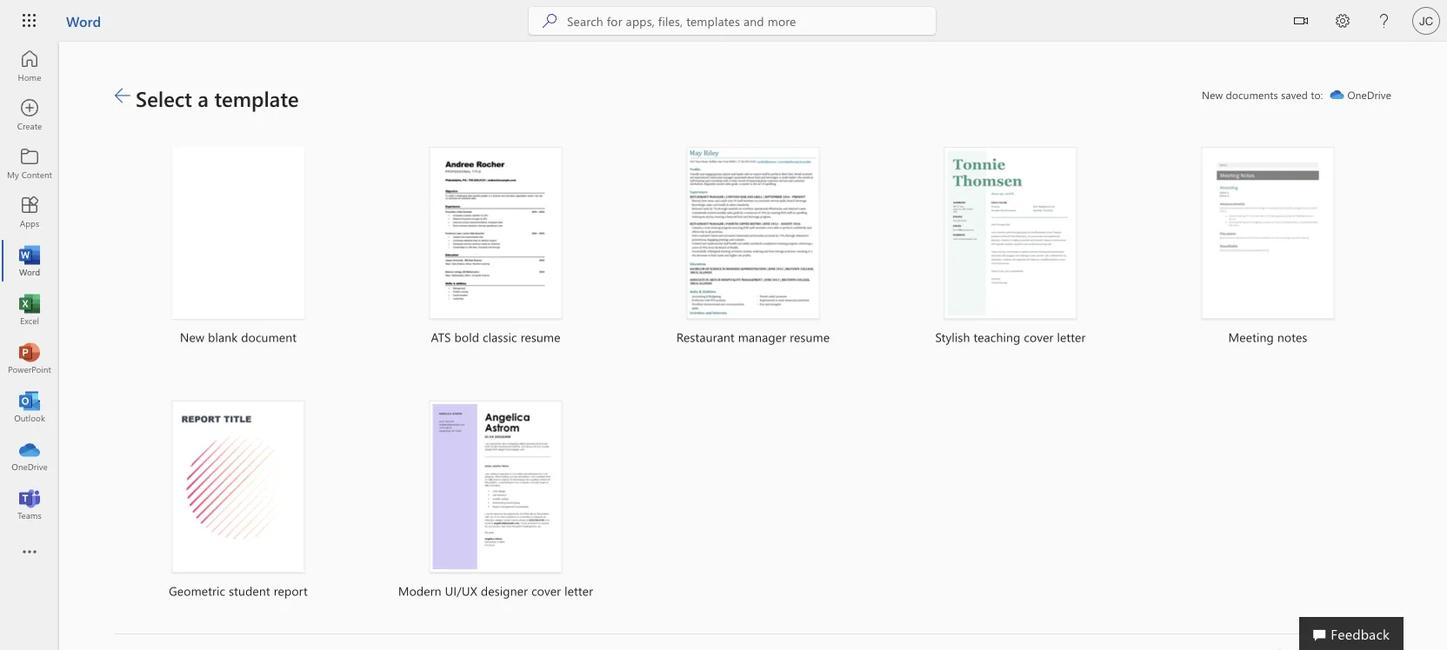 Task type: describe. For each thing, give the bounding box(es) containing it.
home image
[[21, 57, 38, 75]]

powerpoint image
[[21, 350, 38, 367]]

word
[[66, 11, 101, 30]]

meeting notes image
[[1202, 147, 1335, 319]]

a
[[198, 84, 209, 112]]

feedback
[[1332, 625, 1391, 643]]


[[1295, 14, 1309, 28]]

modern ui/ux designer cover letter image
[[429, 401, 563, 573]]

new documents saved to:
[[1203, 88, 1324, 102]]

documents
[[1227, 88, 1279, 102]]

bold
[[455, 329, 480, 345]]

document
[[241, 329, 297, 345]]

manager
[[739, 329, 787, 345]]

stylish
[[936, 329, 971, 345]]

restaurant
[[677, 329, 735, 345]]

restaurant manager resume link
[[630, 126, 877, 370]]

notes
[[1278, 329, 1308, 345]]

cover inside modern ui/ux designer cover letter link
[[532, 583, 561, 600]]

feedback button
[[1300, 618, 1404, 651]]

classic
[[483, 329, 517, 345]]

excel image
[[21, 301, 38, 318]]

restaurant manager resume
[[677, 329, 830, 345]]

new blank document link
[[115, 126, 362, 370]]

stylish teaching cover letter
[[936, 329, 1086, 345]]

my content image
[[21, 155, 38, 172]]

onedrive
[[1348, 88, 1392, 102]]

view more apps image
[[21, 545, 38, 562]]

geometric student report link
[[115, 380, 362, 624]]

meeting notes
[[1229, 329, 1308, 345]]

geometric student report image
[[172, 401, 305, 573]]

Search box. Suggestions appear as you type. search field
[[567, 7, 936, 35]]

report
[[274, 583, 308, 600]]

modern ui/ux designer cover letter link
[[372, 380, 620, 624]]

geometric
[[169, 583, 226, 600]]

new for new blank document
[[180, 329, 205, 345]]

ats bold classic resume link
[[372, 126, 620, 370]]

apps image
[[21, 204, 38, 221]]

blank
[[208, 329, 238, 345]]

cover inside stylish teaching cover letter link
[[1025, 329, 1054, 345]]



Task type: vqa. For each thing, say whether or not it's contained in the screenshot.
Mb
no



Task type: locate. For each thing, give the bounding box(es) containing it.
modern ui/ux designer cover letter
[[398, 583, 594, 600]]

create image
[[21, 106, 38, 124]]

outlook image
[[21, 399, 38, 416]]

restaurant manager resume image
[[687, 147, 820, 319]]

ats bold classic resume
[[431, 329, 561, 345]]

0 vertical spatial letter
[[1058, 329, 1086, 345]]

meeting
[[1229, 329, 1275, 345]]

cover
[[1025, 329, 1054, 345], [532, 583, 561, 600]]

teams image
[[21, 496, 38, 513]]

1 horizontal spatial letter
[[1058, 329, 1086, 345]]

meeting notes link
[[1145, 126, 1392, 370]]

0 horizontal spatial resume
[[521, 329, 561, 345]]

geometric student report
[[169, 583, 308, 600]]

ats
[[431, 329, 451, 345]]

letter right teaching
[[1058, 329, 1086, 345]]

0 vertical spatial cover
[[1025, 329, 1054, 345]]

onedrive image
[[21, 447, 38, 465]]

0 horizontal spatial letter
[[565, 583, 594, 600]]

resume right classic
[[521, 329, 561, 345]]

1 resume from the left
[[521, 329, 561, 345]]

1 vertical spatial new
[[180, 329, 205, 345]]

templates element
[[115, 126, 1403, 635]]

new left documents on the top right of the page
[[1203, 88, 1224, 102]]

ui/ux
[[445, 583, 478, 600]]

1 vertical spatial letter
[[565, 583, 594, 600]]

student
[[229, 583, 270, 600]]

stylish teaching cover letter link
[[888, 126, 1135, 370]]

resume
[[521, 329, 561, 345], [790, 329, 830, 345]]

0 vertical spatial new
[[1203, 88, 1224, 102]]

1 horizontal spatial resume
[[790, 329, 830, 345]]

new
[[1203, 88, 1224, 102], [180, 329, 205, 345]]

0 horizontal spatial new
[[180, 329, 205, 345]]

new for new documents saved to:
[[1203, 88, 1224, 102]]

word image
[[21, 252, 38, 270]]

1 horizontal spatial new
[[1203, 88, 1224, 102]]

select
[[136, 84, 192, 112]]

stylish teaching cover letter image
[[944, 147, 1078, 319]]

None search field
[[529, 7, 936, 35]]

new inside "templates" element
[[180, 329, 205, 345]]

jc button
[[1406, 0, 1448, 42]]

letter
[[1058, 329, 1086, 345], [565, 583, 594, 600]]

1 vertical spatial cover
[[532, 583, 561, 600]]

2 resume from the left
[[790, 329, 830, 345]]

saved
[[1282, 88, 1309, 102]]

new left blank
[[180, 329, 205, 345]]

cover right "designer"
[[532, 583, 561, 600]]

resume right manager
[[790, 329, 830, 345]]

1 horizontal spatial cover
[[1025, 329, 1054, 345]]

teaching
[[974, 329, 1021, 345]]

cover right teaching
[[1025, 329, 1054, 345]]

new blank document
[[180, 329, 297, 345]]

 button
[[1281, 0, 1323, 45]]

designer
[[481, 583, 528, 600]]

letter right "designer"
[[565, 583, 594, 600]]

to:
[[1312, 88, 1324, 102]]

navigation
[[0, 42, 59, 529]]

0 horizontal spatial cover
[[532, 583, 561, 600]]

select a template
[[136, 84, 299, 112]]

modern
[[398, 583, 442, 600]]

template
[[215, 84, 299, 112]]

jc
[[1420, 14, 1434, 27]]

ats bold classic resume image
[[429, 147, 563, 319]]

word banner
[[0, 0, 1448, 45]]



